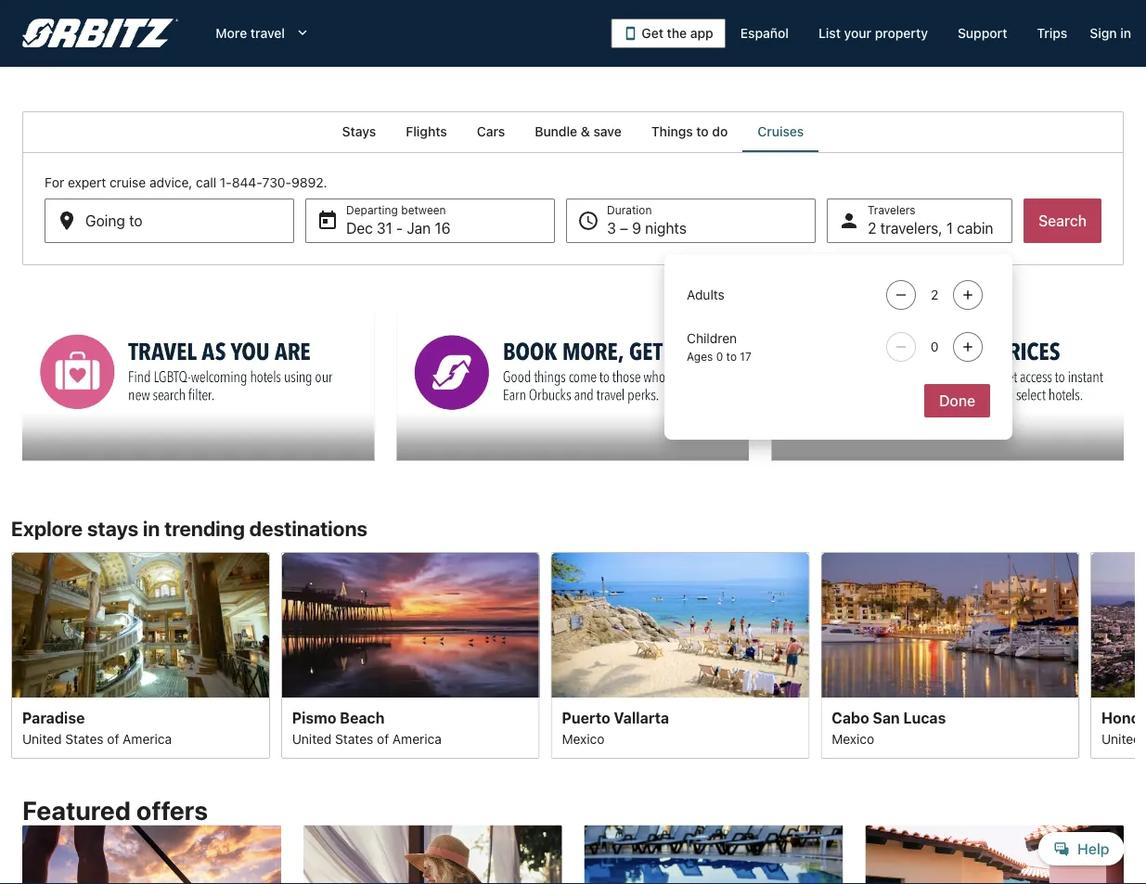 Task type: vqa. For each thing, say whether or not it's contained in the screenshot.


Task type: describe. For each thing, give the bounding box(es) containing it.
stays link
[[327, 111, 391, 152]]

puerto
[[562, 709, 611, 727]]

show previous card image
[[0, 644, 22, 667]]

bundle
[[535, 124, 578, 139]]

honolu united s
[[1102, 709, 1147, 747]]

more travel button
[[201, 17, 326, 50]]

children
[[687, 331, 737, 346]]

–
[[620, 220, 629, 237]]

featured offers
[[22, 796, 208, 826]]

america inside 'pismo beach united states of america'
[[393, 732, 442, 747]]

dec 31 - jan 16 button
[[305, 199, 555, 243]]

states inside 'pismo beach united states of america'
[[335, 732, 374, 747]]

get the app link
[[611, 19, 726, 48]]

done button
[[925, 384, 991, 418]]

sign in button
[[1083, 17, 1139, 50]]

sign
[[1090, 26, 1117, 41]]

sign in
[[1090, 26, 1132, 41]]

to inside children ages 0 to 17
[[727, 350, 737, 363]]

featured offers region
[[11, 785, 1136, 885]]

español button
[[726, 17, 804, 50]]

paradise
[[22, 709, 85, 727]]

-
[[396, 220, 403, 237]]

bundle & save
[[535, 124, 622, 139]]

&
[[581, 124, 590, 139]]

mexico inside puerto vallarta mexico
[[562, 732, 605, 747]]

trending
[[164, 517, 245, 541]]

stays
[[342, 124, 376, 139]]

beach
[[340, 709, 385, 727]]

ages
[[687, 350, 713, 363]]

list your property link
[[804, 17, 943, 50]]

16
[[435, 220, 451, 237]]

cruise
[[110, 175, 146, 190]]

2 travelers, 1 cabin
[[868, 220, 994, 237]]

3 – 9 nights
[[607, 220, 687, 237]]

show next card image
[[1124, 644, 1147, 667]]

advice,
[[149, 175, 192, 190]]

support link
[[943, 17, 1023, 50]]

cars link
[[462, 111, 520, 152]]

call
[[196, 175, 216, 190]]

get the app
[[642, 26, 714, 41]]

app
[[691, 26, 714, 41]]

get
[[642, 26, 664, 41]]

2 travelers, 1 cabin button
[[827, 199, 1013, 243]]

travelers,
[[881, 220, 943, 237]]

trips link
[[1023, 17, 1083, 50]]

puerto vallarta mexico
[[562, 709, 669, 747]]

makiki - lower punchbowl - tantalus showing landscape views, a sunset and a city image
[[1091, 552, 1147, 698]]

nights
[[646, 220, 687, 237]]

of inside paradise united states of america
[[107, 732, 119, 747]]

decrease the number of adults image
[[890, 288, 913, 303]]

cabo
[[832, 709, 870, 727]]

s
[[1145, 732, 1147, 747]]

paradise united states of america
[[22, 709, 172, 747]]

increase the number of adults image
[[957, 288, 980, 303]]

destinations
[[250, 517, 368, 541]]

2
[[868, 220, 877, 237]]

honolu
[[1102, 709, 1147, 727]]

more
[[216, 26, 247, 41]]

dec 31 - jan 16
[[346, 220, 451, 237]]

for expert cruise advice, call 1-844-730-9892.
[[45, 175, 327, 190]]

offers
[[136, 796, 208, 826]]

trips
[[1037, 26, 1068, 41]]

mexico inside cabo san lucas mexico
[[832, 732, 875, 747]]

united for paradise
[[22, 732, 62, 747]]

cruises
[[758, 124, 804, 139]]

0 horizontal spatial to
[[697, 124, 709, 139]]

your
[[845, 26, 872, 41]]

property
[[875, 26, 928, 41]]

expert
[[68, 175, 106, 190]]

united inside 'pismo beach united states of america'
[[292, 732, 332, 747]]

cruises link
[[743, 111, 819, 152]]

cabo san lucas mexico
[[832, 709, 946, 747]]

the
[[667, 26, 687, 41]]

9
[[632, 220, 642, 237]]

more travel
[[216, 26, 285, 41]]

pismo beach united states of america
[[292, 709, 442, 747]]

0
[[716, 350, 723, 363]]

states inside paradise united states of america
[[65, 732, 104, 747]]

for
[[45, 175, 64, 190]]

things to do
[[652, 124, 728, 139]]



Task type: locate. For each thing, give the bounding box(es) containing it.
mexico
[[562, 732, 605, 747], [832, 732, 875, 747]]

of
[[107, 732, 119, 747], [377, 732, 389, 747]]

flights
[[406, 124, 447, 139]]

in right the stays
[[143, 517, 160, 541]]

united inside paradise united states of america
[[22, 732, 62, 747]]

0 horizontal spatial in
[[143, 517, 160, 541]]

vallarta
[[614, 709, 669, 727]]

3
[[607, 220, 616, 237]]

1 vertical spatial to
[[727, 350, 737, 363]]

flights link
[[391, 111, 462, 152]]

featured
[[22, 796, 131, 826]]

support
[[958, 26, 1008, 41]]

3 – 9 nights button
[[566, 199, 816, 243]]

0 horizontal spatial states
[[65, 732, 104, 747]]

america inside paradise united states of america
[[123, 732, 172, 747]]

of down beach
[[377, 732, 389, 747]]

search
[[1039, 212, 1087, 230]]

lucas
[[904, 709, 946, 727]]

united down paradise
[[22, 732, 62, 747]]

explore
[[11, 517, 83, 541]]

in
[[1121, 26, 1132, 41], [143, 517, 160, 541]]

search button
[[1024, 199, 1102, 243]]

tab list inside featured offers main content
[[22, 111, 1124, 152]]

done
[[940, 392, 976, 410]]

adults
[[687, 287, 725, 303]]

1 horizontal spatial mexico
[[832, 732, 875, 747]]

1 horizontal spatial of
[[377, 732, 389, 747]]

states
[[65, 732, 104, 747], [335, 732, 374, 747]]

america
[[123, 732, 172, 747], [393, 732, 442, 747]]

tab list containing stays
[[22, 111, 1124, 152]]

2 mexico from the left
[[832, 732, 875, 747]]

2 states from the left
[[335, 732, 374, 747]]

español
[[741, 26, 789, 41]]

download the app button image
[[623, 26, 638, 41]]

las vegas featuring interior views image
[[11, 552, 270, 698]]

orbitz logo image
[[22, 19, 179, 48]]

3 united from the left
[[1102, 732, 1142, 747]]

of up featured offers
[[107, 732, 119, 747]]

1
[[947, 220, 954, 237]]

united down pismo
[[292, 732, 332, 747]]

children ages 0 to 17
[[687, 331, 752, 363]]

marina cabo san lucas which includes a marina, a coastal town and night scenes image
[[821, 552, 1080, 698]]

0 horizontal spatial america
[[123, 732, 172, 747]]

9892.
[[292, 175, 327, 190]]

2 america from the left
[[393, 732, 442, 747]]

do
[[712, 124, 728, 139]]

0 vertical spatial to
[[697, 124, 709, 139]]

mexico down puerto
[[562, 732, 605, 747]]

1 united from the left
[[22, 732, 62, 747]]

states down paradise
[[65, 732, 104, 747]]

pismo beach featuring a sunset, views and tropical scenes image
[[281, 552, 540, 698]]

dec
[[346, 220, 373, 237]]

tab list
[[22, 111, 1124, 152]]

1 horizontal spatial to
[[727, 350, 737, 363]]

2 united from the left
[[292, 732, 332, 747]]

0 vertical spatial in
[[1121, 26, 1132, 41]]

1 america from the left
[[123, 732, 172, 747]]

1 vertical spatial in
[[143, 517, 160, 541]]

in inside dropdown button
[[1121, 26, 1132, 41]]

0 horizontal spatial united
[[22, 732, 62, 747]]

1 states from the left
[[65, 732, 104, 747]]

in right sign
[[1121, 26, 1132, 41]]

1 horizontal spatial states
[[335, 732, 374, 747]]

1 horizontal spatial america
[[393, 732, 442, 747]]

united for honolu
[[1102, 732, 1142, 747]]

things
[[652, 124, 693, 139]]

17
[[740, 350, 752, 363]]

2 of from the left
[[377, 732, 389, 747]]

0 horizontal spatial mexico
[[562, 732, 605, 747]]

puerto vallarta showing a beach, general coastal views and kayaking or canoeing image
[[551, 552, 810, 698]]

to
[[697, 124, 709, 139], [727, 350, 737, 363]]

844-
[[232, 175, 262, 190]]

0 horizontal spatial of
[[107, 732, 119, 747]]

cars
[[477, 124, 505, 139]]

states down beach
[[335, 732, 374, 747]]

travel
[[251, 26, 285, 41]]

730-
[[262, 175, 292, 190]]

united inside honolu united s
[[1102, 732, 1142, 747]]

in inside featured offers main content
[[143, 517, 160, 541]]

list
[[819, 26, 841, 41]]

united down honolu
[[1102, 732, 1142, 747]]

list your property
[[819, 26, 928, 41]]

save
[[594, 124, 622, 139]]

of inside 'pismo beach united states of america'
[[377, 732, 389, 747]]

increase the number of children image
[[957, 340, 980, 355]]

to right 0
[[727, 350, 737, 363]]

united
[[22, 732, 62, 747], [292, 732, 332, 747], [1102, 732, 1142, 747]]

mexico down cabo
[[832, 732, 875, 747]]

cabin
[[957, 220, 994, 237]]

1 mexico from the left
[[562, 732, 605, 747]]

31
[[377, 220, 393, 237]]

1 of from the left
[[107, 732, 119, 747]]

decrease the number of children image
[[890, 340, 913, 355]]

1 horizontal spatial united
[[292, 732, 332, 747]]

1 horizontal spatial in
[[1121, 26, 1132, 41]]

to left do
[[697, 124, 709, 139]]

opens in a new window image
[[396, 310, 413, 327]]

featured offers main content
[[0, 111, 1147, 885]]

bundle & save link
[[520, 111, 637, 152]]

2 horizontal spatial united
[[1102, 732, 1142, 747]]

1-
[[220, 175, 232, 190]]

jan
[[407, 220, 431, 237]]

stays
[[87, 517, 139, 541]]

things to do link
[[637, 111, 743, 152]]

explore stays in trending destinations
[[11, 517, 368, 541]]

san
[[873, 709, 900, 727]]

pismo
[[292, 709, 337, 727]]



